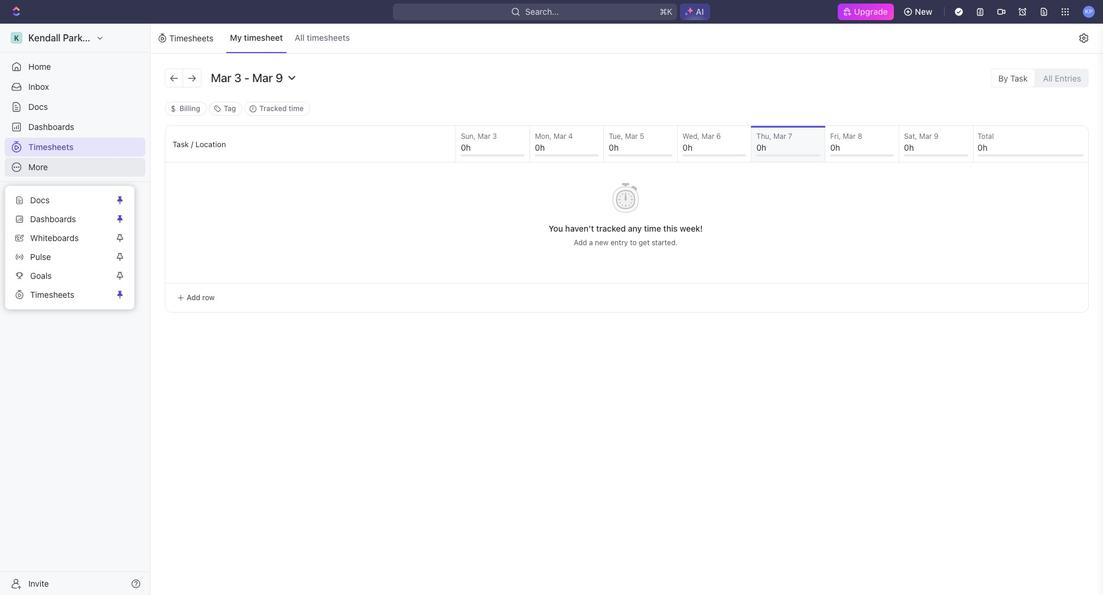 Task type: vqa. For each thing, say whether or not it's contained in the screenshot.
'Task 1'
no



Task type: locate. For each thing, give the bounding box(es) containing it.
dashboards link down inbox link
[[5, 118, 145, 137]]

started.
[[652, 238, 678, 247]]

0 vertical spatial task
[[1011, 73, 1028, 83]]

docs link
[[5, 98, 145, 116], [10, 191, 113, 210]]

0h inside thu, mar 7 0h
[[757, 142, 767, 152]]

mar inside sat, mar 9 0h
[[919, 132, 932, 141]]

0h inside sun, mar 3 0h
[[461, 142, 471, 152]]

time
[[644, 223, 661, 233]]

new button
[[899, 2, 940, 21]]

5
[[640, 132, 644, 141]]

timesheets
[[169, 33, 214, 43], [28, 142, 74, 152], [30, 290, 74, 300]]

docs inside sidebar 'navigation'
[[28, 102, 48, 112]]

mar left 6
[[702, 132, 715, 141]]

dashboards link
[[5, 118, 145, 137], [10, 210, 113, 229]]

mar inside fri, mar 8 0h
[[843, 132, 856, 141]]

4 0h from the left
[[683, 142, 693, 152]]

timesheets link up more dropdown button
[[5, 138, 145, 157]]

any
[[628, 223, 642, 233]]

all
[[295, 33, 305, 43], [1043, 73, 1053, 83]]

0h down sun, in the left top of the page
[[461, 142, 471, 152]]

6 0h from the left
[[831, 142, 840, 152]]

all left timesheets
[[295, 33, 305, 43]]

home
[[28, 61, 51, 72]]

dashboards up the whiteboards
[[30, 214, 76, 224]]

favorites button
[[5, 189, 52, 203]]

4 mar from the left
[[702, 132, 715, 141]]

timesheets link down goals
[[10, 285, 113, 304]]

fri,
[[831, 132, 841, 141]]

you haven't tracked any time this week! add a new entry to get started.
[[549, 223, 703, 247]]

mar for sun, mar 3 0h
[[478, 132, 491, 141]]

entry
[[611, 238, 628, 247]]

0h down tue,
[[609, 142, 619, 152]]

more
[[28, 162, 48, 172]]

tracked
[[596, 223, 626, 233]]

0h inside tue, mar 5 0h
[[609, 142, 619, 152]]

1 vertical spatial timesheets link
[[10, 285, 113, 304]]

0h for wed, mar 6 0h
[[683, 142, 693, 152]]

mar left 5
[[625, 132, 638, 141]]

0h down thu,
[[757, 142, 767, 152]]

/
[[191, 139, 193, 149]]

docs up the spaces
[[30, 195, 50, 205]]

task right by
[[1011, 73, 1028, 83]]

0h
[[461, 142, 471, 152], [535, 142, 545, 152], [609, 142, 619, 152], [683, 142, 693, 152], [757, 142, 767, 152], [831, 142, 840, 152], [904, 142, 914, 152], [978, 142, 988, 152]]

mar left 9
[[919, 132, 932, 141]]

dashboards link up the whiteboards
[[10, 210, 113, 229]]

dashboards inside sidebar 'navigation'
[[28, 122, 74, 132]]

all for all timesheets
[[295, 33, 305, 43]]

1 0h from the left
[[461, 142, 471, 152]]

0 vertical spatial docs
[[28, 102, 48, 112]]

2 0h from the left
[[535, 142, 545, 152]]

inbox link
[[5, 77, 145, 96]]

1 vertical spatial timesheets
[[28, 142, 74, 152]]

7
[[788, 132, 792, 141]]

total 0h
[[978, 132, 994, 152]]

mar inside the mon, mar 4 0h
[[554, 132, 567, 141]]

6 mar from the left
[[843, 132, 856, 141]]

docs
[[28, 102, 48, 112], [30, 195, 50, 205]]

0h down sat,
[[904, 142, 914, 152]]

sun, mar 3 0h
[[461, 132, 497, 152]]

mar inside sun, mar 3 0h
[[478, 132, 491, 141]]

9
[[934, 132, 939, 141]]

0h for tue, mar 5 0h
[[609, 142, 619, 152]]

goals link
[[10, 267, 113, 285]]

upgrade
[[854, 7, 888, 17]]

favorites
[[9, 191, 41, 200]]

8 0h from the left
[[978, 142, 988, 152]]

0h down mon,
[[535, 142, 545, 152]]

docs link down inbox link
[[5, 98, 145, 116]]

0h inside sat, mar 9 0h
[[904, 142, 914, 152]]

0h inside the wed, mar 6 0h
[[683, 142, 693, 152]]

1 horizontal spatial all
[[1043, 73, 1053, 83]]

timesheets down goals link
[[30, 290, 74, 300]]

0 vertical spatial all
[[295, 33, 305, 43]]

my
[[230, 33, 242, 43]]

0 vertical spatial docs link
[[5, 98, 145, 116]]

0 horizontal spatial all
[[295, 33, 305, 43]]

7 mar from the left
[[919, 132, 932, 141]]

0 vertical spatial dashboards
[[28, 122, 74, 132]]

0 vertical spatial timesheets link
[[5, 138, 145, 157]]

you
[[549, 223, 563, 233]]

task left /
[[173, 139, 189, 149]]

timesheets
[[307, 33, 350, 43]]

mar left 4
[[554, 132, 567, 141]]

new
[[915, 7, 933, 17]]

timesheets up →
[[169, 33, 214, 43]]

all inside button
[[1043, 73, 1053, 83]]

1 vertical spatial dashboards link
[[10, 210, 113, 229]]

all entries button
[[1036, 68, 1089, 87]]

3 mar from the left
[[625, 132, 638, 141]]

timesheets up more
[[28, 142, 74, 152]]

by
[[999, 73, 1008, 83]]

1 vertical spatial dashboards
[[30, 214, 76, 224]]

whiteboards
[[30, 233, 79, 243]]

mon, mar 4 0h
[[535, 132, 573, 152]]

0 vertical spatial dashboards link
[[5, 118, 145, 137]]

mar for tue, mar 5 0h
[[625, 132, 638, 141]]

0h down fri,
[[831, 142, 840, 152]]

docs down inbox
[[28, 102, 48, 112]]

tree
[[5, 226, 145, 305]]

5 0h from the left
[[757, 142, 767, 152]]

1 vertical spatial task
[[173, 139, 189, 149]]

all left entries
[[1043, 73, 1053, 83]]

timesheets link
[[5, 138, 145, 157], [10, 285, 113, 304]]

home link
[[5, 57, 145, 76]]

new
[[595, 238, 609, 247]]

0h inside fri, mar 8 0h
[[831, 142, 840, 152]]

mar
[[478, 132, 491, 141], [554, 132, 567, 141], [625, 132, 638, 141], [702, 132, 715, 141], [774, 132, 786, 141], [843, 132, 856, 141], [919, 132, 932, 141]]

docs link down more dropdown button
[[10, 191, 113, 210]]

sidebar navigation
[[0, 24, 151, 595]]

total
[[978, 132, 994, 141]]

3
[[493, 132, 497, 141]]

mar left 3 on the top left of the page
[[478, 132, 491, 141]]

dashboards down inbox
[[28, 122, 74, 132]]

mar for mon, mar 4 0h
[[554, 132, 567, 141]]

mar left 7 at the top of page
[[774, 132, 786, 141]]

0h down wed,
[[683, 142, 693, 152]]

0h inside the mon, mar 4 0h
[[535, 142, 545, 152]]

mar inside the wed, mar 6 0h
[[702, 132, 715, 141]]

7 0h from the left
[[904, 142, 914, 152]]

task
[[1011, 73, 1028, 83], [173, 139, 189, 149]]

1 mar from the left
[[478, 132, 491, 141]]

5 mar from the left
[[774, 132, 786, 141]]

6
[[717, 132, 721, 141]]

0 horizontal spatial task
[[173, 139, 189, 149]]

mar inside tue, mar 5 0h
[[625, 132, 638, 141]]

by task button
[[991, 68, 1036, 87]]

mar inside thu, mar 7 0h
[[774, 132, 786, 141]]

mar left the 8
[[843, 132, 856, 141]]

get
[[639, 238, 650, 247]]

dashboards
[[28, 122, 74, 132], [30, 214, 76, 224]]

0h for sun, mar 3 0h
[[461, 142, 471, 152]]

pulse
[[30, 252, 51, 262]]

3 0h from the left
[[609, 142, 619, 152]]

0h inside total 0h
[[978, 142, 988, 152]]

2 mar from the left
[[554, 132, 567, 141]]

0h down total
[[978, 142, 988, 152]]

1 horizontal spatial task
[[1011, 73, 1028, 83]]

1 vertical spatial all
[[1043, 73, 1053, 83]]

my timesheet
[[230, 33, 283, 43]]

0 vertical spatial timesheets
[[169, 33, 214, 43]]



Task type: describe. For each thing, give the bounding box(es) containing it.
goals
[[30, 271, 52, 281]]

location
[[195, 139, 226, 149]]

all timesheets link
[[291, 24, 354, 53]]

mon,
[[535, 132, 552, 141]]

haven't
[[565, 223, 594, 233]]

to
[[630, 238, 637, 247]]

mar for wed, mar 6 0h
[[702, 132, 715, 141]]

mar for fri, mar 8 0h
[[843, 132, 856, 141]]

all timesheets
[[295, 33, 350, 43]]

all entries
[[1043, 73, 1082, 83]]

0h for sat, mar 9 0h
[[904, 142, 914, 152]]

fri, mar 8 0h
[[831, 132, 862, 152]]

← button
[[165, 69, 183, 87]]

invite
[[28, 578, 49, 588]]

1 vertical spatial docs
[[30, 195, 50, 205]]

←
[[169, 71, 179, 84]]

tue,
[[609, 132, 623, 141]]

spaces
[[9, 212, 34, 220]]

wed, mar 6 0h
[[683, 132, 721, 152]]

task / location
[[173, 139, 226, 149]]

wed,
[[683, 132, 700, 141]]

1 vertical spatial docs link
[[10, 191, 113, 210]]

this
[[664, 223, 678, 233]]

0h for fri, mar 8 0h
[[831, 142, 840, 152]]

→
[[187, 71, 197, 84]]

tree inside sidebar 'navigation'
[[5, 226, 145, 305]]

mar for sat, mar 9 0h
[[919, 132, 932, 141]]

thu,
[[757, 132, 772, 141]]

2 vertical spatial timesheets
[[30, 290, 74, 300]]

tue, mar 5 0h
[[609, 132, 644, 152]]

sat, mar 9 0h
[[904, 132, 939, 152]]

→ button
[[183, 69, 201, 87]]

whiteboards link
[[10, 229, 113, 248]]

4
[[569, 132, 573, 141]]

timesheet
[[244, 33, 283, 43]]

timesheets inside sidebar 'navigation'
[[28, 142, 74, 152]]

0h for thu, mar 7 0h
[[757, 142, 767, 152]]

more button
[[5, 158, 145, 177]]

upgrade link
[[838, 4, 894, 20]]

week!
[[680, 223, 703, 233]]

thu, mar 7 0h
[[757, 132, 792, 152]]

my timesheet link
[[227, 24, 286, 53]]

a
[[589, 238, 593, 247]]

task inside by task button
[[1011, 73, 1028, 83]]

add
[[574, 238, 587, 247]]

search...
[[525, 7, 559, 17]]

pulse link
[[10, 248, 113, 267]]

mar for thu, mar 7 0h
[[774, 132, 786, 141]]

sat,
[[904, 132, 918, 141]]

by task
[[999, 73, 1028, 83]]

all for all entries
[[1043, 73, 1053, 83]]

8
[[858, 132, 862, 141]]

⌘k
[[660, 7, 673, 17]]

sun,
[[461, 132, 476, 141]]

docs link inside sidebar 'navigation'
[[5, 98, 145, 116]]

inbox
[[28, 82, 49, 92]]

0h for mon, mar 4 0h
[[535, 142, 545, 152]]

entries
[[1055, 73, 1082, 83]]



